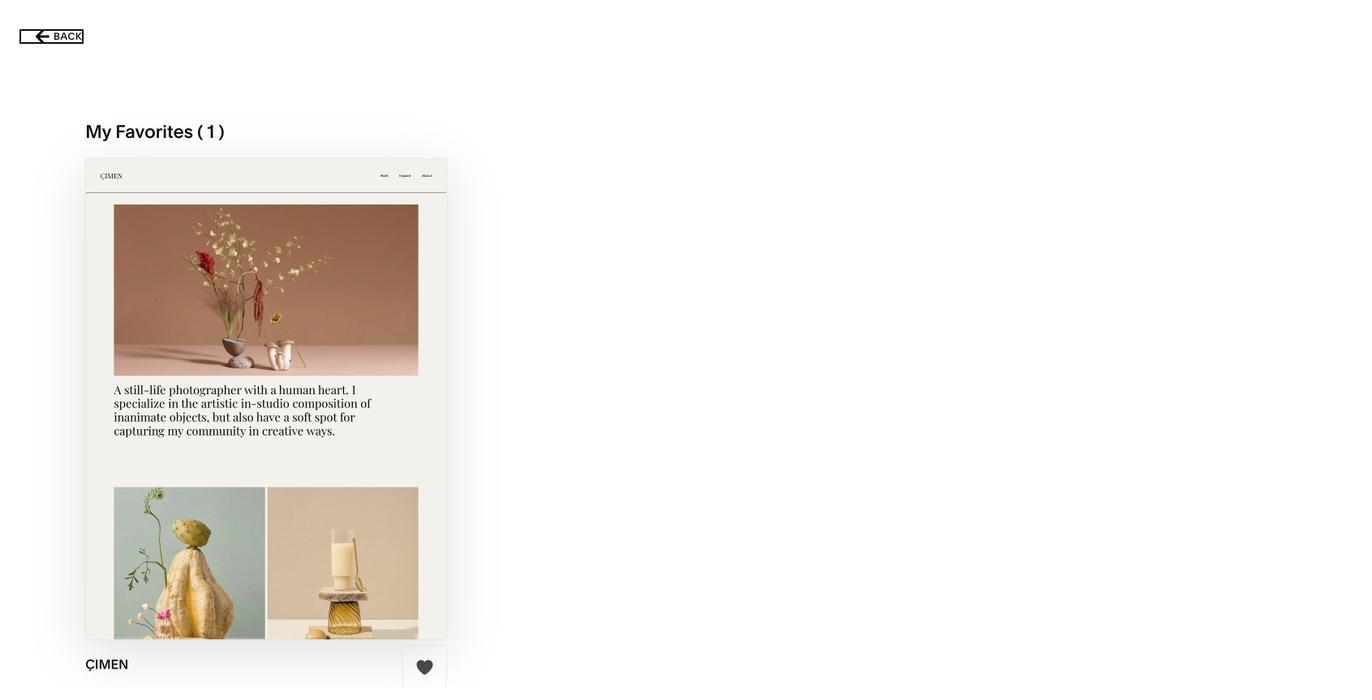 Task type: vqa. For each thing, say whether or not it's contained in the screenshot.
store
no



Task type: locate. For each thing, give the bounding box(es) containing it.
0 horizontal spatial çimen image
[[86, 159, 446, 639]]

1 horizontal spatial çimen image
[[491, 566, 872, 688]]

çimen image
[[86, 159, 446, 639], [491, 566, 872, 688]]

remove çimen from your favorites list image
[[416, 659, 434, 676]]



Task type: describe. For each thing, give the bounding box(es) containing it.
emmeline image
[[55, 566, 436, 688]]



